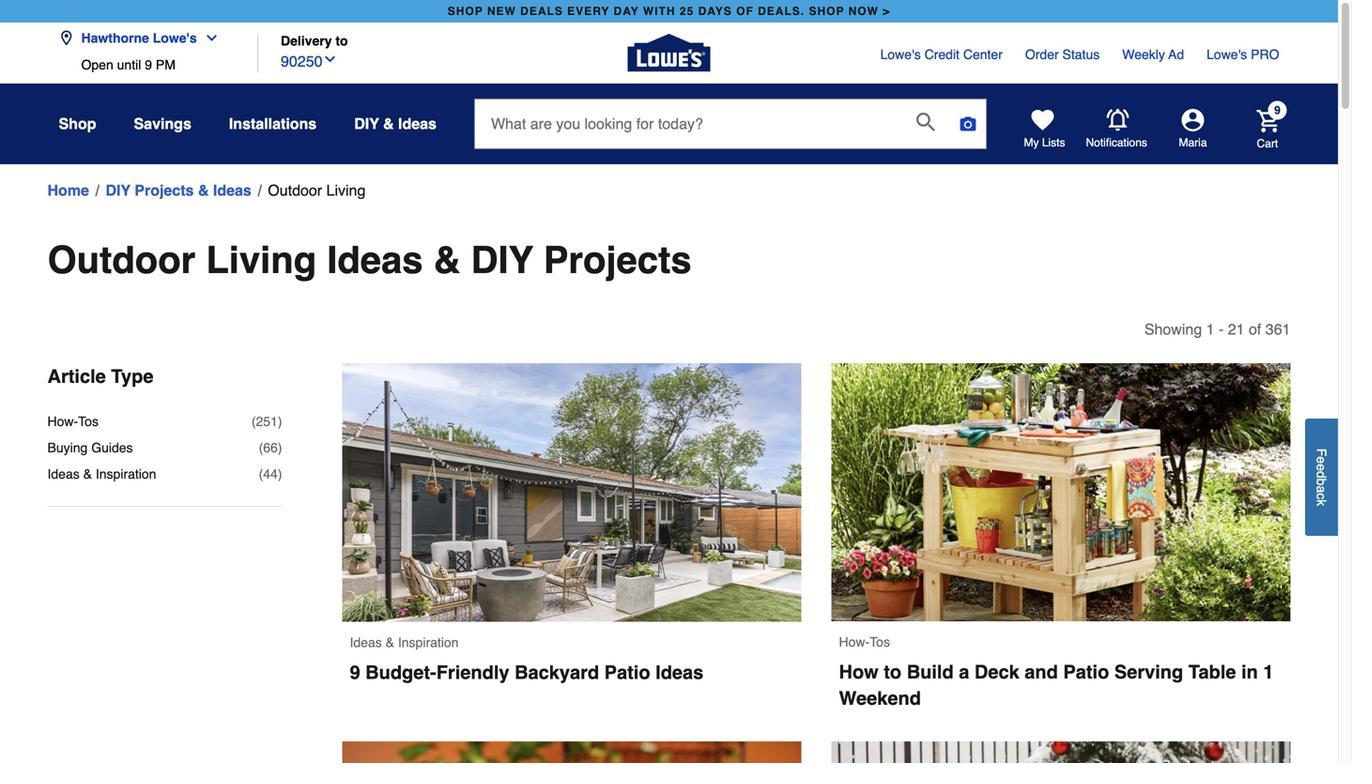 Task type: locate. For each thing, give the bounding box(es) containing it.
outdoor
[[268, 182, 322, 199], [47, 239, 196, 282]]

how-tos for how to build a deck and patio serving table in 1 weekend
[[839, 635, 890, 650]]

0 vertical spatial (
[[252, 414, 256, 429]]

2 vertical spatial )
[[278, 467, 282, 482]]

1 horizontal spatial to
[[884, 662, 902, 684]]

9 up cart
[[1275, 104, 1281, 117]]

backyard
[[515, 662, 599, 684]]

lowe's
[[153, 31, 197, 46], [881, 47, 921, 62], [1207, 47, 1248, 62]]

2 horizontal spatial 9
[[1275, 104, 1281, 117]]

deck
[[975, 662, 1020, 684]]

1 horizontal spatial tos
[[870, 635, 890, 650]]

0 horizontal spatial lowe's
[[153, 31, 197, 46]]

deals
[[521, 5, 563, 18]]

diy inside 'diy projects & ideas' link
[[106, 182, 131, 199]]

inspiration up budget- on the left of page
[[398, 635, 459, 650]]

0 horizontal spatial tos
[[78, 414, 99, 429]]

2 horizontal spatial diy
[[471, 239, 534, 282]]

e up the 'b'
[[1315, 464, 1330, 471]]

weekend
[[839, 688, 921, 710]]

1 ) from the top
[[278, 414, 282, 429]]

0 horizontal spatial ideas & inspiration
[[47, 467, 156, 482]]

) up ( 66 )
[[278, 414, 282, 429]]

how-
[[47, 414, 78, 429], [839, 635, 870, 650]]

1 horizontal spatial 9
[[350, 662, 360, 684]]

0 horizontal spatial outdoor
[[47, 239, 196, 282]]

2 ) from the top
[[278, 441, 282, 456]]

to up weekend
[[884, 662, 902, 684]]

251
[[256, 414, 278, 429]]

lowe's left credit
[[881, 47, 921, 62]]

1 vertical spatial inspiration
[[398, 635, 459, 650]]

home
[[47, 182, 89, 199]]

how- up how
[[839, 635, 870, 650]]

0 vertical spatial )
[[278, 414, 282, 429]]

lowe's for lowe's credit center
[[881, 47, 921, 62]]

361
[[1266, 321, 1291, 338]]

a inside button
[[1315, 486, 1330, 493]]

1 right in
[[1264, 662, 1274, 684]]

1 horizontal spatial lowe's
[[881, 47, 921, 62]]

0 vertical spatial to
[[336, 33, 348, 48]]

) down ( 66 )
[[278, 467, 282, 482]]

1 patio from the left
[[1064, 662, 1110, 684]]

1 horizontal spatial projects
[[544, 239, 692, 282]]

patio right 'and'
[[1064, 662, 1110, 684]]

a inside how to build a deck and patio serving table in 1 weekend
[[959, 662, 970, 684]]

patio right backyard
[[605, 662, 651, 684]]

living down outdoor living button at top
[[206, 239, 317, 282]]

lowe's pro link
[[1207, 45, 1280, 64]]

a left deck on the bottom
[[959, 662, 970, 684]]

inspiration
[[96, 467, 156, 482], [398, 635, 459, 650]]

diy
[[354, 115, 379, 132], [106, 182, 131, 199], [471, 239, 534, 282]]

1 horizontal spatial ideas & inspiration
[[350, 635, 459, 650]]

0 horizontal spatial a
[[959, 662, 970, 684]]

1 vertical spatial outdoor
[[47, 239, 196, 282]]

tos up how
[[870, 635, 890, 650]]

2 horizontal spatial lowe's
[[1207, 47, 1248, 62]]

1 horizontal spatial how-tos
[[839, 635, 890, 650]]

9 left pm
[[145, 57, 152, 72]]

diy inside "diy & ideas" button
[[354, 115, 379, 132]]

how- up buying
[[47, 414, 78, 429]]

0 horizontal spatial 1
[[1207, 321, 1215, 338]]

( 44 )
[[259, 467, 282, 482]]

outdoor down "home" link
[[47, 239, 196, 282]]

2 e from the top
[[1315, 464, 1330, 471]]

a
[[1315, 486, 1330, 493], [959, 662, 970, 684]]

0 vertical spatial 1
[[1207, 321, 1215, 338]]

0 vertical spatial outdoor
[[268, 182, 322, 199]]

1 vertical spatial tos
[[870, 635, 890, 650]]

how to build a deck and patio serving table in 1 weekend
[[839, 662, 1280, 710]]

0 vertical spatial how-
[[47, 414, 78, 429]]

) up the ( 44 )
[[278, 441, 282, 456]]

outdoor living
[[268, 182, 366, 199]]

1 vertical spatial 1
[[1264, 662, 1274, 684]]

tos
[[78, 414, 99, 429], [870, 635, 890, 650]]

44
[[263, 467, 278, 482]]

days
[[698, 5, 733, 18]]

1 vertical spatial diy
[[106, 182, 131, 199]]

1
[[1207, 321, 1215, 338], [1264, 662, 1274, 684]]

tos for (
[[78, 414, 99, 429]]

how-tos up how
[[839, 635, 890, 650]]

None search field
[[474, 99, 987, 167]]

ideas & inspiration down 'guides'
[[47, 467, 156, 482]]

shop left the new
[[448, 5, 483, 18]]

shop
[[448, 5, 483, 18], [809, 5, 845, 18]]

delivery
[[281, 33, 332, 48]]

66
[[263, 441, 278, 456]]

lowe's home improvement lists image
[[1032, 109, 1054, 132]]

0 vertical spatial tos
[[78, 414, 99, 429]]

1 vertical spatial how-tos
[[839, 635, 890, 650]]

1 horizontal spatial living
[[326, 182, 366, 199]]

inspiration for (
[[96, 467, 156, 482]]

1 horizontal spatial diy
[[354, 115, 379, 132]]

location image
[[59, 31, 74, 46]]

f e e d b a c k button
[[1306, 419, 1339, 536]]

lowe's left pro
[[1207, 47, 1248, 62]]

to
[[336, 33, 348, 48], [884, 662, 902, 684]]

1 vertical spatial ideas & inspiration
[[350, 635, 459, 650]]

1 horizontal spatial a
[[1315, 486, 1330, 493]]

day
[[614, 5, 639, 18]]

9 left budget- on the left of page
[[350, 662, 360, 684]]

2 vertical spatial diy
[[471, 239, 534, 282]]

)
[[278, 414, 282, 429], [278, 441, 282, 456], [278, 467, 282, 482]]

how- for (
[[47, 414, 78, 429]]

0 vertical spatial inspiration
[[96, 467, 156, 482]]

1 left -
[[1207, 321, 1215, 338]]

&
[[383, 115, 394, 132], [198, 182, 209, 199], [434, 239, 461, 282], [83, 467, 92, 482], [386, 635, 395, 650]]

1 vertical spatial living
[[206, 239, 317, 282]]

living for outdoor living ideas & diy projects
[[206, 239, 317, 282]]

article type
[[47, 366, 154, 387]]

0 vertical spatial how-tos
[[47, 414, 99, 429]]

0 horizontal spatial diy
[[106, 182, 131, 199]]

0 horizontal spatial to
[[336, 33, 348, 48]]

to for delivery
[[336, 33, 348, 48]]

tos up buying guides
[[78, 414, 99, 429]]

1 vertical spatial to
[[884, 662, 902, 684]]

type
[[111, 366, 154, 387]]

living inside button
[[326, 182, 366, 199]]

build
[[907, 662, 954, 684]]

9 for 9
[[1275, 104, 1281, 117]]

of
[[737, 5, 754, 18]]

lowe's home improvement cart image
[[1257, 110, 1280, 132]]

0 vertical spatial living
[[326, 182, 366, 199]]

f e e d b a c k
[[1315, 449, 1330, 506]]

9 for 9 budget-friendly backyard patio ideas
[[350, 662, 360, 684]]

shop button
[[59, 107, 96, 141]]

lowe's up pm
[[153, 31, 197, 46]]

1 vertical spatial a
[[959, 662, 970, 684]]

outdoor inside button
[[268, 182, 322, 199]]

living
[[326, 182, 366, 199], [206, 239, 317, 282]]

9 budget-friendly backyard patio ideas
[[350, 662, 704, 684]]

0 horizontal spatial living
[[206, 239, 317, 282]]

ideas
[[398, 115, 437, 132], [213, 182, 252, 199], [327, 239, 423, 282], [47, 467, 80, 482], [350, 635, 382, 650], [656, 662, 704, 684]]

my
[[1024, 136, 1039, 149]]

living up outdoor living ideas & diy projects
[[326, 182, 366, 199]]

ideas & inspiration for (
[[47, 467, 156, 482]]

inspiration for 9 budget-friendly backyard patio ideas
[[398, 635, 459, 650]]

to up chevron down icon
[[336, 33, 348, 48]]

inspiration down 'guides'
[[96, 467, 156, 482]]

1 vertical spatial (
[[259, 441, 263, 456]]

diy for diy & ideas
[[354, 115, 379, 132]]

ideas inside button
[[398, 115, 437, 132]]

savings
[[134, 115, 191, 132]]

to inside how to build a deck and patio serving table in 1 weekend
[[884, 662, 902, 684]]

1 horizontal spatial patio
[[1064, 662, 1110, 684]]

0 vertical spatial diy
[[354, 115, 379, 132]]

1 vertical spatial 9
[[1275, 104, 1281, 117]]

chevron down image
[[323, 52, 338, 67]]

to for how
[[884, 662, 902, 684]]

a up k
[[1315, 486, 1330, 493]]

projects
[[135, 182, 194, 199], [544, 239, 692, 282]]

shop
[[59, 115, 96, 132]]

ideas & inspiration
[[47, 467, 156, 482], [350, 635, 459, 650]]

notifications
[[1086, 136, 1148, 149]]

0 vertical spatial ideas & inspiration
[[47, 467, 156, 482]]

in
[[1242, 662, 1259, 684]]

e up d
[[1315, 457, 1330, 464]]

1 horizontal spatial 1
[[1264, 662, 1274, 684]]

open until 9 pm
[[81, 57, 176, 72]]

how-tos for (
[[47, 414, 99, 429]]

1 horizontal spatial how-
[[839, 635, 870, 650]]

0 horizontal spatial inspiration
[[96, 467, 156, 482]]

how-tos
[[47, 414, 99, 429], [839, 635, 890, 650]]

1 horizontal spatial inspiration
[[398, 635, 459, 650]]

1 horizontal spatial outdoor
[[268, 182, 322, 199]]

now
[[849, 5, 879, 18]]

order status
[[1026, 47, 1100, 62]]

0 horizontal spatial how-
[[47, 414, 78, 429]]

2 vertical spatial 9
[[350, 662, 360, 684]]

0 horizontal spatial patio
[[605, 662, 651, 684]]

1 vertical spatial how-
[[839, 635, 870, 650]]

0 horizontal spatial how-tos
[[47, 414, 99, 429]]

shop left now at right top
[[809, 5, 845, 18]]

1 horizontal spatial shop
[[809, 5, 845, 18]]

open
[[81, 57, 113, 72]]

ideas & inspiration up budget- on the left of page
[[350, 635, 459, 650]]

0 horizontal spatial shop
[[448, 5, 483, 18]]

3 ) from the top
[[278, 467, 282, 482]]

0 horizontal spatial projects
[[135, 182, 194, 199]]

2 vertical spatial (
[[259, 467, 263, 482]]

(
[[252, 414, 256, 429], [259, 441, 263, 456], [259, 467, 263, 482]]

outdoor for outdoor living
[[268, 182, 322, 199]]

diy projects & ideas
[[106, 182, 252, 199]]

( for 251
[[252, 414, 256, 429]]

0 horizontal spatial 9
[[145, 57, 152, 72]]

lowe's credit center link
[[881, 45, 1003, 64]]

2 shop from the left
[[809, 5, 845, 18]]

1 e from the top
[[1315, 457, 1330, 464]]

how
[[839, 662, 879, 684]]

1 vertical spatial )
[[278, 441, 282, 456]]

ideas & inspiration for 9 budget-friendly backyard patio ideas
[[350, 635, 459, 650]]

lowe's home improvement logo image
[[628, 12, 711, 94]]

outdoor down installations button
[[268, 182, 322, 199]]

0 vertical spatial a
[[1315, 486, 1330, 493]]

how-tos up buying
[[47, 414, 99, 429]]



Task type: describe. For each thing, give the bounding box(es) containing it.
budget-
[[366, 662, 437, 684]]

maria button
[[1148, 109, 1239, 150]]

and
[[1025, 662, 1059, 684]]

serving
[[1115, 662, 1184, 684]]

( 66 )
[[259, 441, 282, 456]]

( 251 )
[[252, 414, 282, 429]]

buying
[[47, 441, 88, 456]]

shop new deals every day with 25 days of deals. shop now > link
[[444, 0, 895, 23]]

diy projects & ideas link
[[106, 179, 252, 202]]

the weekender host monica mangin turns a texas patio into an outdoor space for entertaining friends. image
[[342, 364, 802, 622]]

table
[[1189, 662, 1237, 684]]

lowe's inside button
[[153, 31, 197, 46]]

outdoor for outdoor living ideas & diy projects
[[47, 239, 196, 282]]

search image
[[917, 113, 936, 132]]

my lists link
[[1024, 109, 1066, 150]]

buying guides
[[47, 441, 133, 456]]

an outdoor patio table and chairs covered in snow with a christmas tree. image
[[832, 742, 1291, 764]]

a striped kitten resting on a wicker chair in a living room. image
[[342, 742, 802, 764]]

d
[[1315, 471, 1330, 479]]

my lists
[[1024, 136, 1066, 149]]

1 inside how to build a deck and patio serving table in 1 weekend
[[1264, 662, 1274, 684]]

showing
[[1145, 321, 1203, 338]]

90250 button
[[281, 48, 338, 73]]

guides
[[91, 441, 133, 456]]

21
[[1228, 321, 1245, 338]]

showing 1 - 21 of 361
[[1145, 321, 1291, 338]]

article
[[47, 366, 106, 387]]

Search Query text field
[[475, 100, 902, 148]]

& inside button
[[383, 115, 394, 132]]

1 vertical spatial projects
[[544, 239, 692, 282]]

maria
[[1179, 136, 1208, 149]]

new
[[487, 5, 517, 18]]

order
[[1026, 47, 1059, 62]]

patio inside how to build a deck and patio serving table in 1 weekend
[[1064, 662, 1110, 684]]

installations
[[229, 115, 317, 132]]

shop new deals every day with 25 days of deals. shop now >
[[448, 5, 891, 18]]

chevron down image
[[197, 31, 219, 46]]

) for ( 44 )
[[278, 467, 282, 482]]

deals.
[[758, 5, 805, 18]]

1 shop from the left
[[448, 5, 483, 18]]

pm
[[156, 57, 176, 72]]

diy for diy projects & ideas
[[106, 182, 131, 199]]

camera image
[[959, 115, 978, 133]]

of
[[1249, 321, 1262, 338]]

0 vertical spatial 9
[[145, 57, 152, 72]]

lists
[[1043, 136, 1066, 149]]

delivery to
[[281, 33, 348, 48]]

lowe's credit center
[[881, 47, 1003, 62]]

savings button
[[134, 107, 191, 141]]

lowe's for lowe's pro
[[1207, 47, 1248, 62]]

how- for how to build a deck and patio serving table in 1 weekend
[[839, 635, 870, 650]]

pro
[[1251, 47, 1280, 62]]

) for ( 251 )
[[278, 414, 282, 429]]

outdoor living button
[[268, 179, 366, 202]]

with
[[643, 5, 676, 18]]

weekly ad
[[1123, 47, 1185, 62]]

hawthorne lowe's
[[81, 31, 197, 46]]

lowe's pro
[[1207, 47, 1280, 62]]

hawthorne lowe's button
[[59, 19, 227, 57]]

90250
[[281, 53, 323, 70]]

k
[[1315, 500, 1330, 506]]

( for 44
[[259, 467, 263, 482]]

cart
[[1257, 137, 1279, 150]]

lowe's home improvement notification center image
[[1107, 109, 1130, 132]]

( for 66
[[259, 441, 263, 456]]

friendly
[[437, 662, 510, 684]]

order status link
[[1026, 45, 1100, 64]]

f
[[1315, 449, 1330, 457]]

weekly ad link
[[1123, 45, 1185, 64]]

until
[[117, 57, 141, 72]]

every
[[568, 5, 610, 18]]

outdoor living ideas & diy projects
[[47, 239, 692, 282]]

credit
[[925, 47, 960, 62]]

living for outdoor living
[[326, 182, 366, 199]]

c
[[1315, 493, 1330, 500]]

>
[[883, 5, 891, 18]]

status
[[1063, 47, 1100, 62]]

home link
[[47, 179, 89, 202]]

-
[[1219, 321, 1224, 338]]

hawthorne
[[81, 31, 149, 46]]

) for ( 66 )
[[278, 441, 282, 456]]

diy & ideas button
[[354, 107, 437, 141]]

ad
[[1169, 47, 1185, 62]]

tos for how to build a deck and patio serving table in 1 weekend
[[870, 635, 890, 650]]

0 vertical spatial projects
[[135, 182, 194, 199]]

b
[[1315, 479, 1330, 486]]

weekly
[[1123, 47, 1166, 62]]

installations button
[[229, 107, 317, 141]]

25
[[680, 5, 694, 18]]

a cedar patio serving table with beverages on ice, glasses, lemons and limes and plates. image
[[832, 364, 1291, 622]]

diy & ideas
[[354, 115, 437, 132]]

2 patio from the left
[[605, 662, 651, 684]]

center
[[964, 47, 1003, 62]]



Task type: vqa. For each thing, say whether or not it's contained in the screenshot.
Inspiration
yes



